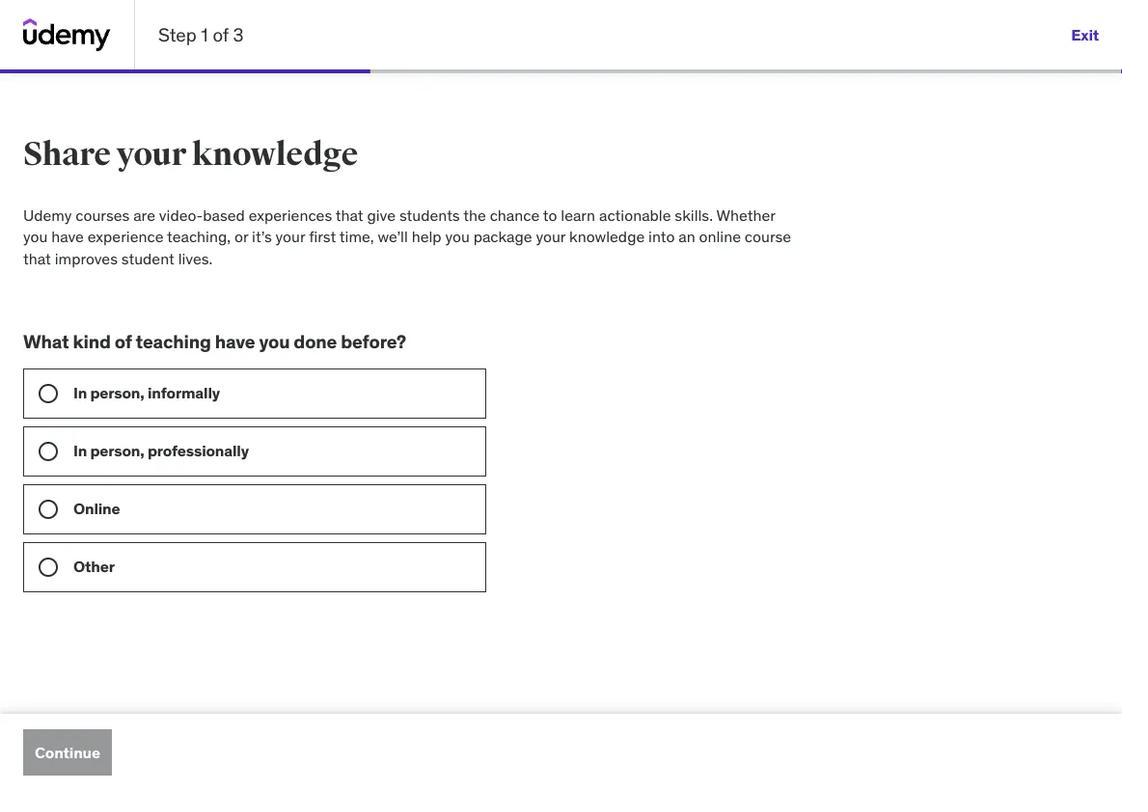 Task type: vqa. For each thing, say whether or not it's contained in the screenshot.
xsmall icon inside "Interior Design" link
no



Task type: describe. For each thing, give the bounding box(es) containing it.
it's
[[252, 227, 272, 247]]

person, for professionally
[[90, 441, 144, 461]]

2 horizontal spatial your
[[536, 227, 566, 247]]

online
[[700, 227, 741, 247]]

teaching
[[136, 330, 211, 354]]

0 horizontal spatial your
[[116, 134, 186, 174]]

what kind of teaching have you done before?
[[23, 330, 407, 354]]

exit
[[1072, 25, 1100, 44]]

continue
[[35, 743, 100, 763]]

time,
[[340, 227, 374, 247]]

skills.
[[675, 205, 713, 225]]

improves
[[55, 248, 118, 268]]

chance
[[490, 205, 540, 225]]

student
[[121, 248, 175, 268]]

courses
[[76, 205, 130, 225]]

step
[[158, 23, 197, 46]]

help
[[412, 227, 442, 247]]

we'll
[[378, 227, 408, 247]]

whether
[[717, 205, 776, 225]]

give
[[367, 205, 396, 225]]

the
[[464, 205, 486, 225]]

experiences
[[249, 205, 332, 225]]

have inside the udemy courses are video-based experiences that give students the chance to learn actionable skills. whether you have experience teaching, or it's your first time, we'll help you package your knowledge into an online course that improves student lives.
[[51, 227, 84, 247]]

0 vertical spatial knowledge
[[192, 134, 358, 174]]

kind
[[73, 330, 111, 354]]

package
[[474, 227, 533, 247]]

of for 1
[[213, 23, 229, 46]]

udemy
[[23, 205, 72, 225]]

knowledge inside the udemy courses are video-based experiences that give students the chance to learn actionable skills. whether you have experience teaching, or it's your first time, we'll help you package your knowledge into an online course that improves student lives.
[[570, 227, 645, 247]]

or
[[235, 227, 248, 247]]

udemy courses are video-based experiences that give students the chance to learn actionable skills. whether you have experience teaching, or it's your first time, we'll help you package your knowledge into an online course that improves student lives.
[[23, 205, 792, 268]]

lives.
[[178, 248, 213, 268]]

2 horizontal spatial you
[[445, 227, 470, 247]]

1
[[201, 23, 208, 46]]

other
[[73, 557, 115, 577]]

share your knowledge
[[23, 134, 358, 174]]

are
[[133, 205, 155, 225]]



Task type: locate. For each thing, give the bounding box(es) containing it.
1 horizontal spatial of
[[213, 23, 229, 46]]

person, up online
[[90, 441, 144, 461]]

video-
[[159, 205, 203, 225]]

person, down kind in the top of the page
[[90, 383, 144, 403]]

an
[[679, 227, 696, 247]]

professionally
[[148, 441, 249, 461]]

0 vertical spatial in
[[73, 383, 87, 403]]

of right 1
[[213, 23, 229, 46]]

informally
[[148, 383, 220, 403]]

knowledge
[[192, 134, 358, 174], [570, 227, 645, 247]]

you
[[23, 227, 48, 247], [445, 227, 470, 247], [259, 330, 290, 354]]

into
[[649, 227, 675, 247]]

of
[[213, 23, 229, 46], [115, 330, 132, 354]]

course
[[745, 227, 792, 247]]

in person, informally
[[73, 383, 220, 403]]

your down experiences
[[276, 227, 305, 247]]

you down udemy
[[23, 227, 48, 247]]

your
[[116, 134, 186, 174], [276, 227, 305, 247], [536, 227, 566, 247]]

students
[[400, 205, 460, 225]]

before?
[[341, 330, 407, 354]]

0 vertical spatial of
[[213, 23, 229, 46]]

in
[[73, 383, 87, 403], [73, 441, 87, 461]]

1 vertical spatial in
[[73, 441, 87, 461]]

1 vertical spatial of
[[115, 330, 132, 354]]

0 horizontal spatial have
[[51, 227, 84, 247]]

your down 'to'
[[536, 227, 566, 247]]

exit button
[[1072, 12, 1100, 58]]

knowledge down actionable
[[570, 227, 645, 247]]

0 vertical spatial person,
[[90, 383, 144, 403]]

1 vertical spatial knowledge
[[570, 227, 645, 247]]

0 vertical spatial that
[[336, 205, 364, 225]]

3
[[233, 23, 244, 46]]

continue button
[[23, 730, 112, 776]]

in for in person, professionally
[[73, 441, 87, 461]]

0 horizontal spatial that
[[23, 248, 51, 268]]

of right kind in the top of the page
[[115, 330, 132, 354]]

based
[[203, 205, 245, 225]]

in for in person, informally
[[73, 383, 87, 403]]

1 in from the top
[[73, 383, 87, 403]]

2 person, from the top
[[90, 441, 144, 461]]

step 1 of 3
[[158, 23, 244, 46]]

1 horizontal spatial that
[[336, 205, 364, 225]]

1 vertical spatial that
[[23, 248, 51, 268]]

1 vertical spatial person,
[[90, 441, 144, 461]]

share
[[23, 134, 111, 174]]

0 horizontal spatial knowledge
[[192, 134, 358, 174]]

knowledge up experiences
[[192, 134, 358, 174]]

done
[[294, 330, 337, 354]]

step 1 of 3 element
[[0, 70, 371, 73]]

have
[[51, 227, 84, 247], [215, 330, 255, 354]]

person,
[[90, 383, 144, 403], [90, 441, 144, 461]]

1 horizontal spatial your
[[276, 227, 305, 247]]

actionable
[[599, 205, 671, 225]]

what
[[23, 330, 69, 354]]

online
[[73, 499, 120, 519]]

your up are
[[116, 134, 186, 174]]

you left 'done'
[[259, 330, 290, 354]]

0 vertical spatial have
[[51, 227, 84, 247]]

1 horizontal spatial knowledge
[[570, 227, 645, 247]]

you down the
[[445, 227, 470, 247]]

have right teaching
[[215, 330, 255, 354]]

2 in from the top
[[73, 441, 87, 461]]

1 horizontal spatial you
[[259, 330, 290, 354]]

in down kind in the top of the page
[[73, 383, 87, 403]]

experience
[[88, 227, 164, 247]]

teaching,
[[167, 227, 231, 247]]

person, for informally
[[90, 383, 144, 403]]

first
[[309, 227, 336, 247]]

in up online
[[73, 441, 87, 461]]

udemy image
[[23, 18, 111, 51]]

to
[[543, 205, 557, 225]]

that down udemy
[[23, 248, 51, 268]]

that
[[336, 205, 364, 225], [23, 248, 51, 268]]

in person, professionally
[[73, 441, 249, 461]]

learn
[[561, 205, 596, 225]]

have up improves
[[51, 227, 84, 247]]

1 horizontal spatial have
[[215, 330, 255, 354]]

0 horizontal spatial of
[[115, 330, 132, 354]]

0 horizontal spatial you
[[23, 227, 48, 247]]

that up time, at the left top
[[336, 205, 364, 225]]

1 vertical spatial have
[[215, 330, 255, 354]]

of for kind
[[115, 330, 132, 354]]

1 person, from the top
[[90, 383, 144, 403]]



